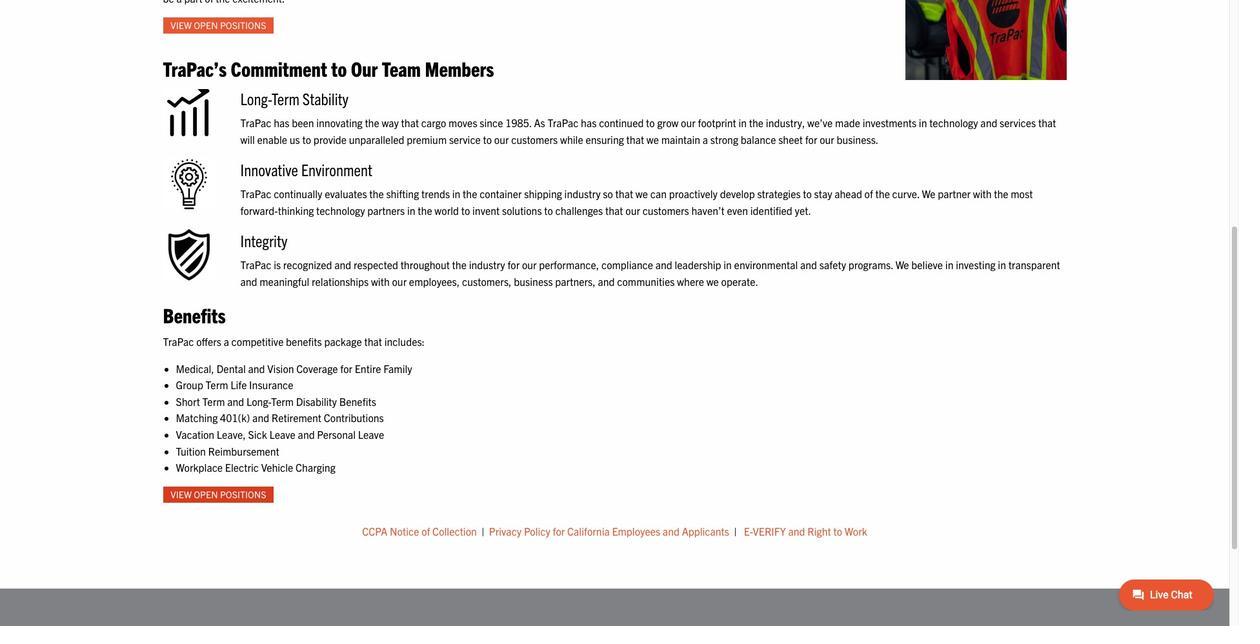 Task type: locate. For each thing, give the bounding box(es) containing it.
1 vertical spatial view open positions
[[171, 489, 266, 500]]

leave down retirement
[[270, 428, 296, 441]]

we down leadership
[[707, 275, 719, 288]]

0 horizontal spatial industry
[[469, 258, 505, 271]]

leave,
[[217, 428, 246, 441]]

that up entire
[[364, 335, 382, 348]]

1 vertical spatial of
[[422, 525, 430, 538]]

| left e- at the right bottom of page
[[734, 525, 737, 538]]

we
[[647, 133, 659, 146], [636, 187, 648, 200], [707, 275, 719, 288]]

compliance
[[602, 258, 653, 271]]

view open positions down workplace
[[171, 489, 266, 500]]

our right challenges
[[626, 204, 640, 217]]

a left strong
[[703, 133, 708, 146]]

1 horizontal spatial technology
[[930, 116, 979, 129]]

customers inside trapac has been innovating the way that cargo moves since 1985. as trapac has continued to grow our footprint in the industry, we've made investments in technology and services that will enable us to provide unparalleled premium service to our customers while ensuring that we maintain a strong balance sheet for our business.
[[511, 133, 558, 146]]

1 view open positions link from the top
[[163, 17, 274, 33]]

the up balance
[[749, 116, 764, 129]]

1 vertical spatial view
[[171, 489, 192, 500]]

view
[[171, 19, 192, 31], [171, 489, 192, 500]]

e-verify and right to work link
[[744, 525, 868, 538]]

for inside trapac has been innovating the way that cargo moves since 1985. as trapac has continued to grow our footprint in the industry, we've made investments in technology and services that will enable us to provide unparalleled premium service to our customers while ensuring that we maintain a strong balance sheet for our business.
[[806, 133, 818, 146]]

and up sick
[[252, 411, 269, 424]]

curve. we
[[893, 187, 936, 200]]

we left can
[[636, 187, 648, 200]]

0 horizontal spatial benefits
[[163, 302, 226, 327]]

trapac for long-term stability
[[240, 116, 271, 129]]

believe
[[912, 258, 943, 271]]

in up operate.
[[724, 258, 732, 271]]

2 leave from the left
[[358, 428, 384, 441]]

trends
[[422, 187, 450, 200]]

trapac's
[[163, 55, 227, 80]]

1 horizontal spatial industry
[[565, 187, 601, 200]]

0 horizontal spatial customers
[[511, 133, 558, 146]]

1 positions from the top
[[220, 19, 266, 31]]

we down the grow in the top of the page
[[647, 133, 659, 146]]

strategies
[[758, 187, 801, 200]]

insurance
[[249, 378, 293, 391]]

the up employees,
[[452, 258, 467, 271]]

challenges
[[556, 204, 603, 217]]

term
[[272, 88, 300, 108], [206, 378, 228, 391], [202, 395, 225, 408], [271, 395, 294, 408]]

view open positions
[[171, 19, 266, 31], [171, 489, 266, 500]]

grow
[[657, 116, 679, 129]]

for down we've
[[806, 133, 818, 146]]

industry up customers,
[[469, 258, 505, 271]]

unparalleled
[[349, 133, 404, 146]]

with right partner
[[973, 187, 992, 200]]

trapac up while
[[548, 116, 579, 129]]

term down insurance
[[271, 395, 294, 408]]

shipping
[[524, 187, 562, 200]]

positions down "electric"
[[220, 489, 266, 500]]

open down workplace
[[194, 489, 218, 500]]

1 vertical spatial with
[[371, 275, 390, 288]]

open
[[194, 19, 218, 31], [194, 489, 218, 500]]

trapac left is
[[240, 258, 271, 271]]

1 horizontal spatial leave
[[358, 428, 384, 441]]

trapac up will
[[240, 116, 271, 129]]

0 horizontal spatial a
[[224, 335, 229, 348]]

0 vertical spatial a
[[703, 133, 708, 146]]

1 view from the top
[[171, 19, 192, 31]]

benefits up contributions
[[339, 395, 376, 408]]

2 view from the top
[[171, 489, 192, 500]]

0 horizontal spatial leave
[[270, 428, 296, 441]]

view open positions link down workplace
[[163, 487, 274, 503]]

and down compliance
[[598, 275, 615, 288]]

0 vertical spatial technology
[[930, 116, 979, 129]]

workplace
[[176, 461, 223, 474]]

proactively
[[669, 187, 718, 200]]

2 vertical spatial we
[[707, 275, 719, 288]]

has
[[274, 116, 290, 129], [581, 116, 597, 129]]

entire
[[355, 362, 381, 375]]

our up business
[[522, 258, 537, 271]]

has up ensuring
[[581, 116, 597, 129]]

industry inside trapac continually evaluates the shifting trends in the container shipping industry so that we can proactively develop strategies to stay ahead of the curve. we partner with the most forward-thinking technology partners in the world to invent solutions to challenges that our customers haven't even identified yet.
[[565, 187, 601, 200]]

view for 1st view open positions link from the top of the page
[[171, 19, 192, 31]]

term up 'matching' at the bottom left
[[202, 395, 225, 408]]

service
[[449, 133, 481, 146]]

leave
[[270, 428, 296, 441], [358, 428, 384, 441]]

trapac inside trapac is recognized and respected throughout the industry for our performance, compliance and leadership in environmental and safety programs. we believe in investing in transparent and meaningful relationships with our employees, customers, business partners, and communities where we operate.
[[240, 258, 271, 271]]

with inside trapac continually evaluates the shifting trends in the container shipping industry so that we can proactively develop strategies to stay ahead of the curve. we partner with the most forward-thinking technology partners in the world to invent solutions to challenges that our customers haven't even identified yet.
[[973, 187, 992, 200]]

customers
[[511, 133, 558, 146], [643, 204, 689, 217]]

technology down evaluates
[[316, 204, 365, 217]]

forward-
[[240, 204, 278, 217]]

e-verify and right to work
[[744, 525, 868, 538]]

1 vertical spatial customers
[[643, 204, 689, 217]]

0 horizontal spatial has
[[274, 116, 290, 129]]

view open positions link up trapac's
[[163, 17, 274, 33]]

disability
[[296, 395, 337, 408]]

container
[[480, 187, 522, 200]]

1 horizontal spatial with
[[973, 187, 992, 200]]

while
[[560, 133, 583, 146]]

view open positions up trapac's
[[171, 19, 266, 31]]

0 vertical spatial we
[[647, 133, 659, 146]]

for inside medical, dental and vision coverage for entire family group term life insurance short term and long-term disability benefits matching 401(k) and retirement contributions vacation leave, sick leave and personal leave tuition reimbursement workplace electric vehicle charging
[[340, 362, 353, 375]]

as
[[534, 116, 545, 129]]

1 vertical spatial long-
[[247, 395, 271, 408]]

that down continued
[[627, 133, 644, 146]]

0 vertical spatial view open positions link
[[163, 17, 274, 33]]

innovative environment
[[240, 159, 373, 180]]

benefits inside medical, dental and vision coverage for entire family group term life insurance short term and long-term disability benefits matching 401(k) and retirement contributions vacation leave, sick leave and personal leave tuition reimbursement workplace electric vehicle charging
[[339, 395, 376, 408]]

our up the maintain
[[681, 116, 696, 129]]

innovating
[[316, 116, 363, 129]]

1 horizontal spatial benefits
[[339, 395, 376, 408]]

1 horizontal spatial has
[[581, 116, 597, 129]]

that right services on the top of page
[[1039, 116, 1057, 129]]

1 vertical spatial benefits
[[339, 395, 376, 408]]

benefits up offers
[[163, 302, 226, 327]]

0 horizontal spatial technology
[[316, 204, 365, 217]]

environmental
[[734, 258, 798, 271]]

continually
[[274, 187, 322, 200]]

0 vertical spatial industry
[[565, 187, 601, 200]]

trapac up forward-
[[240, 187, 271, 200]]

stay
[[814, 187, 833, 200]]

with down respected
[[371, 275, 390, 288]]

0 horizontal spatial |
[[482, 525, 485, 538]]

| left privacy
[[482, 525, 485, 538]]

1 vertical spatial positions
[[220, 489, 266, 500]]

vision
[[267, 362, 294, 375]]

1 vertical spatial we
[[636, 187, 648, 200]]

our down we've
[[820, 133, 835, 146]]

0 vertical spatial customers
[[511, 133, 558, 146]]

contributions
[[324, 411, 384, 424]]

and left right
[[789, 525, 805, 538]]

in
[[739, 116, 747, 129], [919, 116, 927, 129], [452, 187, 461, 200], [407, 204, 416, 217], [724, 258, 732, 271], [946, 258, 954, 271], [998, 258, 1006, 271]]

technology
[[930, 116, 979, 129], [316, 204, 365, 217]]

0 vertical spatial view
[[171, 19, 192, 31]]

and left applicants
[[663, 525, 680, 538]]

partners
[[368, 204, 405, 217]]

1 horizontal spatial a
[[703, 133, 708, 146]]

long- down the commitment
[[240, 88, 272, 108]]

industry up challenges
[[565, 187, 601, 200]]

our
[[681, 116, 696, 129], [494, 133, 509, 146], [820, 133, 835, 146], [626, 204, 640, 217], [522, 258, 537, 271], [392, 275, 407, 288]]

1 vertical spatial industry
[[469, 258, 505, 271]]

of right ahead
[[865, 187, 873, 200]]

1 vertical spatial technology
[[316, 204, 365, 217]]

of right notice
[[422, 525, 430, 538]]

long- down insurance
[[247, 395, 271, 408]]

made
[[835, 116, 861, 129]]

2 | from the left
[[734, 525, 737, 538]]

a right offers
[[224, 335, 229, 348]]

of inside trapac continually evaluates the shifting trends in the container shipping industry so that we can proactively develop strategies to stay ahead of the curve. we partner with the most forward-thinking technology partners in the world to invent solutions to challenges that our customers haven't even identified yet.
[[865, 187, 873, 200]]

and up 401(k)
[[227, 395, 244, 408]]

footer
[[0, 589, 1230, 626]]

in right investing
[[998, 258, 1006, 271]]

privacy
[[489, 525, 522, 538]]

electric
[[225, 461, 259, 474]]

trapac left offers
[[163, 335, 194, 348]]

to left our
[[331, 55, 347, 80]]

short
[[176, 395, 200, 408]]

1 horizontal spatial |
[[734, 525, 737, 538]]

1 horizontal spatial of
[[865, 187, 873, 200]]

1 vertical spatial open
[[194, 489, 218, 500]]

customers down as
[[511, 133, 558, 146]]

been
[[292, 116, 314, 129]]

1 | from the left
[[482, 525, 485, 538]]

to right us
[[302, 133, 311, 146]]

trapac inside trapac continually evaluates the shifting trends in the container shipping industry so that we can proactively develop strategies to stay ahead of the curve. we partner with the most forward-thinking technology partners in the world to invent solutions to challenges that our customers haven't even identified yet.
[[240, 187, 271, 200]]

1 horizontal spatial customers
[[643, 204, 689, 217]]

industry inside trapac is recognized and respected throughout the industry for our performance, compliance and leadership in environmental and safety programs. we believe in investing in transparent and meaningful relationships with our employees, customers, business partners, and communities where we operate.
[[469, 258, 505, 271]]

term left life
[[206, 378, 228, 391]]

main content
[[150, 0, 1080, 550]]

our inside trapac continually evaluates the shifting trends in the container shipping industry so that we can proactively develop strategies to stay ahead of the curve. we partner with the most forward-thinking technology partners in the world to invent solutions to challenges that our customers haven't even identified yet.
[[626, 204, 640, 217]]

sheet
[[779, 133, 803, 146]]

long-
[[240, 88, 272, 108], [247, 395, 271, 408]]

leadership
[[675, 258, 722, 271]]

for left entire
[[340, 362, 353, 375]]

ccpa
[[362, 525, 388, 538]]

term up been
[[272, 88, 300, 108]]

0 vertical spatial of
[[865, 187, 873, 200]]

0 vertical spatial benefits
[[163, 302, 226, 327]]

evaluates
[[325, 187, 367, 200]]

environment
[[301, 159, 373, 180]]

0 vertical spatial open
[[194, 19, 218, 31]]

the left curve. we
[[876, 187, 890, 200]]

2 has from the left
[[581, 116, 597, 129]]

view up trapac's
[[171, 19, 192, 31]]

0 horizontal spatial with
[[371, 275, 390, 288]]

tuition
[[176, 445, 206, 457]]

1 vertical spatial view open positions link
[[163, 487, 274, 503]]

leave down contributions
[[358, 428, 384, 441]]

right
[[808, 525, 831, 538]]

0 vertical spatial positions
[[220, 19, 266, 31]]

view down workplace
[[171, 489, 192, 500]]

and left services on the top of page
[[981, 116, 998, 129]]

and up communities
[[656, 258, 673, 271]]

technology left services on the top of page
[[930, 116, 979, 129]]

develop
[[720, 187, 755, 200]]

positions up the commitment
[[220, 19, 266, 31]]

in right investments
[[919, 116, 927, 129]]

throughout
[[401, 258, 450, 271]]

moves
[[449, 116, 477, 129]]

for up business
[[508, 258, 520, 271]]

that right so at the left top of the page
[[616, 187, 633, 200]]

trapac is recognized and respected throughout the industry for our performance, compliance and leadership in environmental and safety programs. we believe in investing in transparent and meaningful relationships with our employees, customers, business partners, and communities where we operate.
[[240, 258, 1061, 288]]

programs.
[[849, 258, 894, 271]]

1 view open positions from the top
[[171, 19, 266, 31]]

our down respected
[[392, 275, 407, 288]]

has up 'enable'
[[274, 116, 290, 129]]

customers down can
[[643, 204, 689, 217]]

california
[[568, 525, 610, 538]]

401(k)
[[220, 411, 250, 424]]

medical, dental and vision coverage for entire family group term life insurance short term and long-term disability benefits matching 401(k) and retirement contributions vacation leave, sick leave and personal leave tuition reimbursement workplace electric vehicle charging
[[176, 362, 412, 474]]

to down since
[[483, 133, 492, 146]]

open up trapac's
[[194, 19, 218, 31]]

notice
[[390, 525, 419, 538]]

commitment
[[231, 55, 327, 80]]

relationships
[[312, 275, 369, 288]]

includes:
[[385, 335, 425, 348]]

0 vertical spatial with
[[973, 187, 992, 200]]

trapac
[[240, 116, 271, 129], [548, 116, 579, 129], [240, 187, 271, 200], [240, 258, 271, 271], [163, 335, 194, 348]]

view open positions link
[[163, 17, 274, 33], [163, 487, 274, 503]]

and
[[981, 116, 998, 129], [335, 258, 351, 271], [656, 258, 673, 271], [801, 258, 817, 271], [240, 275, 257, 288], [598, 275, 615, 288], [248, 362, 265, 375], [227, 395, 244, 408], [252, 411, 269, 424], [298, 428, 315, 441], [663, 525, 680, 538], [789, 525, 805, 538]]

our down since
[[494, 133, 509, 146]]

most
[[1011, 187, 1033, 200]]

operate.
[[722, 275, 759, 288]]

0 vertical spatial view open positions
[[171, 19, 266, 31]]

view for second view open positions link from the top of the page
[[171, 489, 192, 500]]



Task type: describe. For each thing, give the bounding box(es) containing it.
world
[[435, 204, 459, 217]]

long-term stability
[[240, 88, 349, 108]]

technology inside trapac continually evaluates the shifting trends in the container shipping industry so that we can proactively develop strategies to stay ahead of the curve. we partner with the most forward-thinking technology partners in the world to invent solutions to challenges that our customers haven't even identified yet.
[[316, 204, 365, 217]]

identified
[[751, 204, 793, 217]]

ensuring
[[586, 133, 624, 146]]

verify
[[753, 525, 786, 538]]

1 vertical spatial a
[[224, 335, 229, 348]]

continued
[[599, 116, 644, 129]]

we inside trapac has been innovating the way that cargo moves since 1985. as trapac has continued to grow our footprint in the industry, we've made investments in technology and services that will enable us to provide unparalleled premium service to our customers while ensuring that we maintain a strong balance sheet for our business.
[[647, 133, 659, 146]]

with inside trapac is recognized and respected throughout the industry for our performance, compliance and leadership in environmental and safety programs. we believe in investing in transparent and meaningful relationships with our employees, customers, business partners, and communities where we operate.
[[371, 275, 390, 288]]

employees
[[612, 525, 661, 538]]

communities
[[617, 275, 675, 288]]

2 view open positions link from the top
[[163, 487, 274, 503]]

the up invent
[[463, 187, 477, 200]]

so
[[603, 187, 613, 200]]

benefits
[[286, 335, 322, 348]]

in down shifting
[[407, 204, 416, 217]]

that right way
[[401, 116, 419, 129]]

we inside trapac is recognized and respected throughout the industry for our performance, compliance and leadership in environmental and safety programs. we believe in investing in transparent and meaningful relationships with our employees, customers, business partners, and communities where we operate.
[[707, 275, 719, 288]]

trapac continually evaluates the shifting trends in the container shipping industry so that we can proactively develop strategies to stay ahead of the curve. we partner with the most forward-thinking technology partners in the world to invent solutions to challenges that our customers haven't even identified yet.
[[240, 187, 1033, 217]]

offers
[[196, 335, 221, 348]]

balance
[[741, 133, 776, 146]]

services
[[1000, 116, 1036, 129]]

trapac for innovative environment
[[240, 187, 271, 200]]

respected
[[354, 258, 398, 271]]

retirement
[[272, 411, 322, 424]]

meaningful
[[260, 275, 309, 288]]

personal
[[317, 428, 356, 441]]

ccpa notice of collection link
[[362, 525, 477, 538]]

and left 'meaningful'
[[240, 275, 257, 288]]

ahead
[[835, 187, 863, 200]]

we inside trapac continually evaluates the shifting trends in the container shipping industry so that we can proactively develop strategies to stay ahead of the curve. we partner with the most forward-thinking technology partners in the world to invent solutions to challenges that our customers haven't even identified yet.
[[636, 187, 648, 200]]

for inside trapac is recognized and respected throughout the industry for our performance, compliance and leadership in environmental and safety programs. we believe in investing in transparent and meaningful relationships with our employees, customers, business partners, and communities where we operate.
[[508, 258, 520, 271]]

stability
[[303, 88, 349, 108]]

the inside trapac is recognized and respected throughout the industry for our performance, compliance and leadership in environmental and safety programs. we believe in investing in transparent and meaningful relationships with our employees, customers, business partners, and communities where we operate.
[[452, 258, 467, 271]]

the up the unparalleled
[[365, 116, 379, 129]]

the down trends
[[418, 204, 432, 217]]

2 positions from the top
[[220, 489, 266, 500]]

enable
[[257, 133, 287, 146]]

main content containing trapac's commitment to our team members
[[150, 0, 1080, 550]]

even
[[727, 204, 748, 217]]

members
[[425, 55, 494, 80]]

and left safety
[[801, 258, 817, 271]]

trapac has been innovating the way that cargo moves since 1985. as trapac has continued to grow our footprint in the industry, we've made investments in technology and services that will enable us to provide unparalleled premium service to our customers while ensuring that we maintain a strong balance sheet for our business.
[[240, 116, 1057, 146]]

and up insurance
[[248, 362, 265, 375]]

team
[[382, 55, 421, 80]]

reimbursement
[[208, 445, 279, 457]]

the up partners
[[370, 187, 384, 200]]

innovative
[[240, 159, 298, 180]]

to left work
[[834, 525, 843, 538]]

in right the 'believe'
[[946, 258, 954, 271]]

sick
[[248, 428, 267, 441]]

investments
[[863, 116, 917, 129]]

maintain
[[662, 133, 701, 146]]

recognized
[[283, 258, 332, 271]]

2 view open positions from the top
[[171, 489, 266, 500]]

is
[[274, 258, 281, 271]]

group
[[176, 378, 203, 391]]

customers inside trapac continually evaluates the shifting trends in the container shipping industry so that we can proactively develop strategies to stay ahead of the curve. we partner with the most forward-thinking technology partners in the world to invent solutions to challenges that our customers haven't even identified yet.
[[643, 204, 689, 217]]

customers,
[[462, 275, 512, 288]]

e-
[[744, 525, 753, 538]]

0 vertical spatial long-
[[240, 88, 272, 108]]

work
[[845, 525, 868, 538]]

invent
[[473, 204, 500, 217]]

employees,
[[409, 275, 460, 288]]

1985.
[[506, 116, 532, 129]]

strong
[[711, 133, 739, 146]]

where
[[677, 275, 704, 288]]

1 has from the left
[[274, 116, 290, 129]]

safety
[[820, 258, 846, 271]]

policy
[[524, 525, 551, 538]]

thinking
[[278, 204, 314, 217]]

premium
[[407, 133, 447, 146]]

technology inside trapac has been innovating the way that cargo moves since 1985. as trapac has continued to grow our footprint in the industry, we've made investments in technology and services that will enable us to provide unparalleled premium service to our customers while ensuring that we maintain a strong balance sheet for our business.
[[930, 116, 979, 129]]

long- inside medical, dental and vision coverage for entire family group term life insurance short term and long-term disability benefits matching 401(k) and retirement contributions vacation leave, sick leave and personal leave tuition reimbursement workplace electric vehicle charging
[[247, 395, 271, 408]]

package
[[324, 335, 362, 348]]

and down retirement
[[298, 428, 315, 441]]

and up "relationships"
[[335, 258, 351, 271]]

solutions
[[502, 204, 542, 217]]

business
[[514, 275, 553, 288]]

0 horizontal spatial of
[[422, 525, 430, 538]]

medical,
[[176, 362, 214, 375]]

transparent
[[1009, 258, 1061, 271]]

1 open from the top
[[194, 19, 218, 31]]

to left stay
[[803, 187, 812, 200]]

the left the most
[[994, 187, 1009, 200]]

shifting
[[386, 187, 419, 200]]

in up balance
[[739, 116, 747, 129]]

trapac's commitment to our team members
[[163, 55, 494, 80]]

to right 'world'
[[461, 204, 470, 217]]

to down shipping
[[544, 204, 553, 217]]

vehicle
[[261, 461, 293, 474]]

trapac for integrity
[[240, 258, 271, 271]]

ccpa notice of collection | privacy policy for california employees and applicants |
[[362, 525, 737, 538]]

charging
[[296, 461, 336, 474]]

will
[[240, 133, 255, 146]]

since
[[480, 116, 503, 129]]

partner
[[938, 187, 971, 200]]

a inside trapac has been innovating the way that cargo moves since 1985. as trapac has continued to grow our footprint in the industry, we've made investments in technology and services that will enable us to provide unparalleled premium service to our customers while ensuring that we maintain a strong balance sheet for our business.
[[703, 133, 708, 146]]

competitive
[[232, 335, 284, 348]]

performance,
[[539, 258, 599, 271]]

us
[[290, 133, 300, 146]]

and inside trapac has been innovating the way that cargo moves since 1985. as trapac has continued to grow our footprint in the industry, we've made investments in technology and services that will enable us to provide unparalleled premium service to our customers while ensuring that we maintain a strong balance sheet for our business.
[[981, 116, 998, 129]]

2 open from the top
[[194, 489, 218, 500]]

way
[[382, 116, 399, 129]]

in up 'world'
[[452, 187, 461, 200]]

investing
[[956, 258, 996, 271]]

that down so at the left top of the page
[[606, 204, 623, 217]]

for right policy
[[553, 525, 565, 538]]

dental
[[217, 362, 246, 375]]

coverage
[[297, 362, 338, 375]]

to left the grow in the top of the page
[[646, 116, 655, 129]]

cargo
[[421, 116, 446, 129]]

trapac offers a competitive benefits package that includes:
[[163, 335, 425, 348]]

1 leave from the left
[[270, 428, 296, 441]]



Task type: vqa. For each thing, say whether or not it's contained in the screenshot.
menu bar
no



